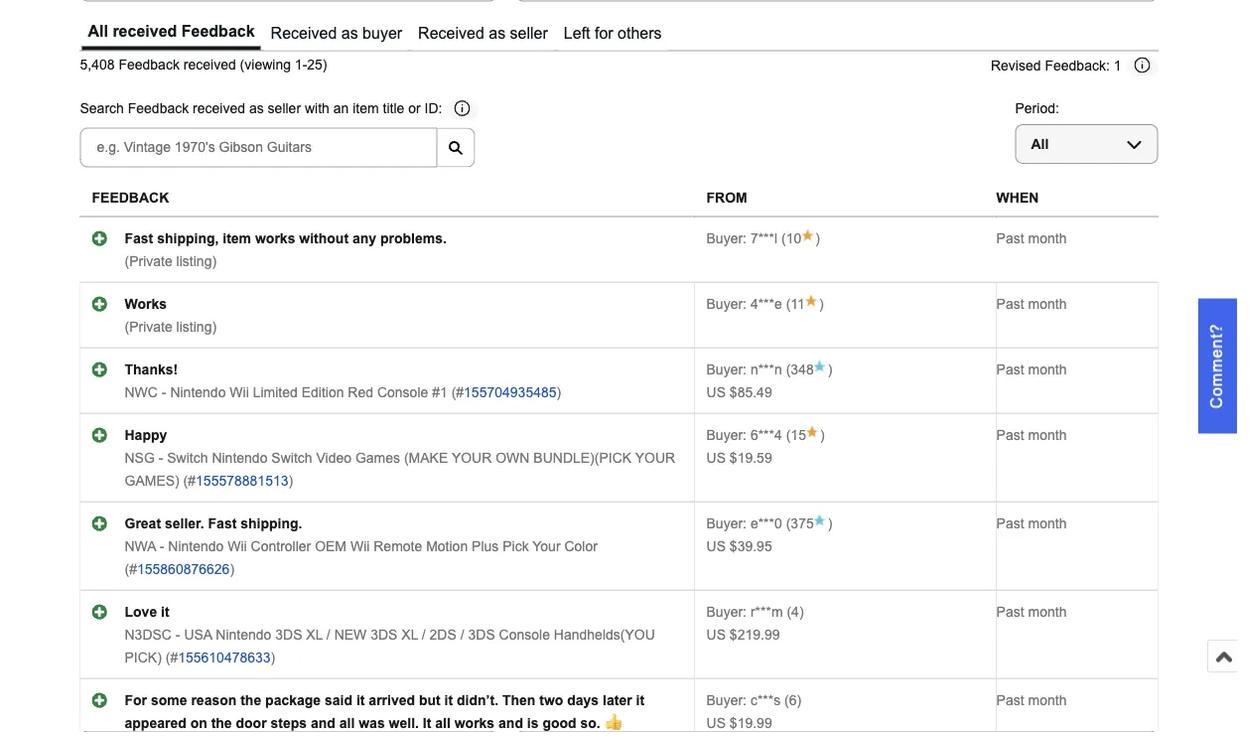 Task type: vqa. For each thing, say whether or not it's contained in the screenshot.
FEEDBACK ELEMENT
yes



Task type: describe. For each thing, give the bounding box(es) containing it.
love it element
[[125, 604, 169, 620]]

received as seller button
[[412, 17, 554, 50]]

shipping,
[[157, 231, 219, 246]]

others
[[618, 24, 662, 42]]

arrived
[[369, 693, 415, 708]]

2 xl from the left
[[402, 627, 418, 642]]

1 month from the top
[[1029, 231, 1067, 246]]

good
[[543, 715, 577, 731]]

e***0
[[751, 516, 783, 531]]

nintendo for usa
[[216, 627, 272, 642]]

2 3ds from the left
[[371, 627, 398, 642]]

n3dsc - usa nintendo 3ds xl / new 3ds xl / 2ds / 3ds console handhelds(you pick) (#
[[125, 627, 655, 665]]

feedback for (viewing
[[119, 57, 180, 73]]

2 switch from the left
[[272, 450, 312, 466]]

feedback element
[[92, 190, 169, 206]]

all received feedback
[[88, 22, 255, 40]]

works inside fast shipping, item works without any problems. (private listing)
[[255, 231, 295, 246]]

( for 10
[[782, 231, 786, 246]]

) right 375
[[828, 516, 833, 531]]

month for 6
[[1029, 693, 1067, 708]]

( inside buyer: c***s ( 6 ) us $19.99
[[785, 693, 790, 708]]

as for seller
[[489, 24, 506, 42]]

( 15
[[783, 427, 807, 443]]

( for 15
[[786, 427, 791, 443]]

( for 375
[[786, 516, 791, 531]]

buyer: 7***l
[[707, 231, 778, 246]]

2 and from the left
[[499, 715, 523, 731]]

happy
[[125, 427, 167, 443]]

155704935485 link
[[464, 385, 557, 400]]

pick
[[503, 539, 529, 554]]

1 vertical spatial fast
[[208, 516, 237, 531]]

plus
[[472, 539, 499, 554]]

buyer: for buyer: 4***e
[[707, 296, 747, 312]]

us for us $85.49
[[707, 385, 726, 400]]

(# inside nsg - switch nintendo switch video games (make your own bundle)(pick your games) (#
[[183, 473, 196, 488]]

(# inside thanks! nwc - nintendo wii limited edition red console #1 (# 155704935485 )
[[452, 385, 464, 400]]

month for 15
[[1029, 427, 1067, 443]]

received for search
[[193, 101, 245, 117]]

two
[[540, 693, 564, 708]]

seller.
[[165, 516, 204, 531]]

) inside buyer: r***m ( 4 ) us $219.99
[[800, 604, 804, 620]]

red
[[348, 385, 374, 400]]

an
[[334, 101, 349, 117]]

all for all received feedback
[[88, 22, 108, 40]]

us for us $19.59
[[707, 450, 726, 466]]

happy element
[[125, 427, 167, 443]]

us $85.49
[[707, 385, 773, 400]]

0 vertical spatial the
[[241, 693, 261, 708]]

past month for 348
[[997, 362, 1067, 377]]

works (private listing)
[[125, 296, 217, 334]]

1
[[1114, 58, 1122, 74]]

1 past month from the top
[[997, 231, 1067, 246]]

155610478633 link
[[178, 650, 271, 665]]

buyer: 6***4
[[707, 427, 783, 443]]

fast shipping, item works without any problems. element
[[125, 231, 447, 246]]

3 3ds from the left
[[468, 627, 495, 642]]

your
[[533, 539, 561, 554]]

1 and from the left
[[311, 715, 336, 731]]

past month element for 375
[[997, 516, 1067, 531]]

left
[[564, 24, 591, 42]]

1 xl from the left
[[306, 627, 323, 642]]

4***e
[[751, 296, 783, 312]]

1 your from the left
[[452, 450, 492, 466]]

received for received as seller
[[418, 24, 485, 42]]

1 switch from the left
[[167, 450, 208, 466]]

$19.99
[[730, 715, 773, 731]]

left for others
[[564, 24, 662, 42]]

buyer: n***n
[[707, 362, 783, 377]]

all received feedback button
[[82, 17, 261, 50]]

love it
[[125, 604, 169, 620]]

left for others button
[[558, 17, 668, 50]]

color
[[565, 539, 598, 554]]

1 vertical spatial seller
[[268, 101, 301, 117]]

2 past month from the top
[[997, 296, 1067, 312]]

period:
[[1016, 101, 1060, 116]]

for
[[595, 24, 614, 42]]

comment? link
[[1199, 299, 1239, 434]]

) up package
[[271, 650, 275, 665]]

thanks! nwc - nintendo wii limited edition red console #1 (# 155704935485 )
[[125, 362, 561, 400]]

( 348
[[783, 362, 814, 377]]

but
[[419, 693, 441, 708]]

nsg - switch nintendo switch video games (make your own bundle)(pick your games) (#
[[125, 450, 676, 488]]

it right said
[[357, 693, 365, 708]]

us $19.59
[[707, 450, 773, 466]]

) inside thanks! nwc - nintendo wii limited edition red console #1 (# 155704935485 )
[[557, 385, 561, 400]]

15
[[791, 427, 807, 443]]

later
[[603, 693, 632, 708]]

some
[[151, 693, 187, 708]]

past for 15
[[997, 427, 1025, 443]]

$39.95
[[730, 539, 773, 554]]

pick)
[[125, 650, 162, 665]]

it right love
[[161, 604, 169, 620]]

buyer: inside buyer: r***m ( 4 ) us $219.99
[[707, 604, 747, 620]]

feedback for as
[[128, 101, 189, 117]]

feedback left by buyer. element for ( 375
[[707, 516, 783, 531]]

1 all from the left
[[339, 715, 355, 731]]

6
[[790, 693, 797, 708]]

received for 5,408
[[184, 57, 236, 73]]

usa
[[184, 627, 212, 642]]

6***4
[[751, 427, 783, 443]]

month for 375
[[1029, 516, 1067, 531]]

c***s
[[751, 693, 781, 708]]

didn't.
[[457, 693, 499, 708]]

( 10
[[778, 231, 802, 246]]

days
[[567, 693, 599, 708]]

oem
[[315, 539, 347, 554]]

thanks! element
[[125, 362, 178, 377]]

feedback left by buyer. element for ( 11
[[707, 296, 783, 312]]

( 375
[[783, 516, 814, 531]]

it right but
[[445, 693, 453, 708]]

past month element for 6
[[997, 693, 1067, 708]]

edition
[[302, 385, 344, 400]]

for
[[125, 693, 147, 708]]

revised
[[991, 58, 1042, 74]]

$219.99
[[730, 627, 780, 642]]

feedback left by buyer. element for ( 348
[[707, 362, 783, 377]]

games
[[356, 450, 400, 466]]

155578881513
[[196, 473, 289, 488]]

2ds
[[430, 627, 457, 642]]

1-
[[295, 57, 307, 73]]

25)
[[307, 57, 327, 73]]

it right later
[[636, 693, 645, 708]]

select the feedback time period you want to see element
[[1016, 101, 1060, 116]]

2 past month element from the top
[[997, 296, 1067, 312]]

0 horizontal spatial the
[[211, 715, 232, 731]]

155860876626 link
[[137, 561, 230, 577]]

all button
[[1016, 124, 1159, 164]]

us for us $39.95
[[707, 539, 726, 554]]

controller
[[251, 539, 311, 554]]

5,408
[[80, 57, 115, 73]]

month for 4
[[1029, 604, 1067, 620]]

buyer: r***m ( 4 ) us $219.99
[[707, 604, 804, 642]]

nwa
[[125, 539, 156, 554]]

feedback:
[[1045, 58, 1110, 74]]

search
[[80, 101, 124, 117]]

door
[[236, 715, 267, 731]]

2 month from the top
[[1029, 296, 1067, 312]]

thanks!
[[125, 362, 178, 377]]

past month for 375
[[997, 516, 1067, 531]]

(viewing
[[240, 57, 291, 73]]

or
[[408, 101, 421, 117]]

past month for 15
[[997, 427, 1067, 443]]

listing) inside fast shipping, item works without any problems. (private listing)
[[176, 254, 217, 269]]

reason
[[191, 693, 237, 708]]

buyer: for buyer: e***0
[[707, 516, 747, 531]]



Task type: locate. For each thing, give the bounding box(es) containing it.
item right an
[[353, 101, 379, 117]]

0 vertical spatial console
[[377, 385, 428, 400]]

7 past month element from the top
[[997, 693, 1067, 708]]

shipping.
[[241, 516, 302, 531]]

5 past month from the top
[[997, 516, 1067, 531]]

steps
[[271, 715, 307, 731]]

1 horizontal spatial as
[[341, 24, 358, 42]]

3ds right 2ds
[[468, 627, 495, 642]]

past month element for 4
[[997, 604, 1067, 620]]

3ds left new
[[275, 627, 302, 642]]

month
[[1029, 231, 1067, 246], [1029, 296, 1067, 312], [1029, 362, 1067, 377], [1029, 427, 1067, 443], [1029, 516, 1067, 531], [1029, 604, 1067, 620], [1029, 693, 1067, 708]]

seller left left at left top
[[510, 24, 548, 42]]

( for 11
[[786, 296, 791, 312]]

xl left new
[[306, 627, 323, 642]]

us left $219.99
[[707, 627, 726, 642]]

then
[[503, 693, 536, 708]]

received up 5,408
[[113, 22, 177, 40]]

all
[[88, 22, 108, 40], [1032, 136, 1049, 152]]

) right c***s
[[797, 693, 802, 708]]

2 / from the left
[[422, 627, 426, 642]]

great
[[125, 516, 161, 531]]

👍
[[605, 715, 618, 731]]

buyer: up us $19.59
[[707, 427, 747, 443]]

1 / from the left
[[327, 627, 331, 642]]

nintendo for switch
[[212, 450, 268, 466]]

fast shipping, item works without any problems. (private listing)
[[125, 231, 447, 269]]

feedback left by buyer. element for ( 10
[[707, 231, 778, 246]]

0 vertical spatial listing)
[[176, 254, 217, 269]]

1 buyer: from the top
[[707, 231, 747, 246]]

nintendo inside n3dsc - usa nintendo 3ds xl / new 3ds xl / 2ds / 3ds console handhelds(you pick) (#
[[216, 627, 272, 642]]

bundle)(pick
[[534, 450, 632, 466]]

wii down great seller. fast shipping. element
[[228, 539, 247, 554]]

(# inside nwa - nintendo wii controller oem wii remote motion plus pick your color (#
[[125, 561, 137, 577]]

fast
[[125, 231, 153, 246], [208, 516, 237, 531]]

0 horizontal spatial item
[[223, 231, 251, 246]]

buyer: inside buyer: c***s ( 6 ) us $19.99
[[707, 693, 747, 708]]

feedback up '5,408 feedback received (viewing 1-25)'
[[182, 22, 255, 40]]

fast inside fast shipping, item works without any problems. (private listing)
[[125, 231, 153, 246]]

1 3ds from the left
[[275, 627, 302, 642]]

1 vertical spatial all
[[1032, 136, 1049, 152]]

wii
[[230, 385, 249, 400], [228, 539, 247, 554], [351, 539, 370, 554]]

1 vertical spatial received
[[184, 57, 236, 73]]

xl
[[306, 627, 323, 642], [402, 627, 418, 642]]

0 horizontal spatial xl
[[306, 627, 323, 642]]

155860876626 )
[[137, 561, 234, 577]]

received as buyer
[[271, 24, 402, 42]]

) inside buyer: c***s ( 6 ) us $19.99
[[797, 693, 802, 708]]

2 buyer: from the top
[[707, 296, 747, 312]]

1 horizontal spatial all
[[1032, 136, 1049, 152]]

item right shipping,
[[223, 231, 251, 246]]

2 horizontal spatial /
[[461, 627, 464, 642]]

1 vertical spatial works
[[455, 715, 495, 731]]

feedback left by buyer. element containing buyer: c***s
[[707, 693, 781, 708]]

/ left new
[[327, 627, 331, 642]]

feedback left by buyer. element containing buyer: n***n
[[707, 362, 783, 377]]

all right it
[[435, 715, 451, 731]]

as inside received as seller button
[[489, 24, 506, 42]]

5,408 feedback received (viewing 1-25)
[[80, 57, 327, 73]]

console
[[377, 385, 428, 400], [499, 627, 550, 642]]

3ds right new
[[371, 627, 398, 642]]

( right n***n
[[786, 362, 791, 377]]

/ left 2ds
[[422, 627, 426, 642]]

2 horizontal spatial 3ds
[[468, 627, 495, 642]]

fast down the 'feedback'
[[125, 231, 153, 246]]

155610478633 )
[[178, 650, 275, 665]]

1 horizontal spatial all
[[435, 715, 451, 731]]

6 past month element from the top
[[997, 604, 1067, 620]]

on
[[190, 715, 207, 731]]

nwa - nintendo wii controller oem wii remote motion plus pick your color (#
[[125, 539, 598, 577]]

wii left limited
[[230, 385, 249, 400]]

4 past from the top
[[997, 427, 1025, 443]]

buyer: up us $85.49
[[707, 362, 747, 377]]

0 horizontal spatial your
[[452, 450, 492, 466]]

past month element
[[997, 231, 1067, 246], [997, 296, 1067, 312], [997, 362, 1067, 377], [997, 427, 1067, 443], [997, 516, 1067, 531], [997, 604, 1067, 620], [997, 693, 1067, 708]]

( for 348
[[786, 362, 791, 377]]

- right nwa
[[160, 539, 164, 554]]

1 horizontal spatial 3ds
[[371, 627, 398, 642]]

is
[[527, 715, 539, 731]]

past for 6
[[997, 693, 1025, 708]]

2 (private from the top
[[125, 319, 173, 334]]

console inside n3dsc - usa nintendo 3ds xl / new 3ds xl / 2ds / 3ds console handhelds(you pick) (#
[[499, 627, 550, 642]]

1 listing) from the top
[[176, 254, 217, 269]]

works down didn't.
[[455, 715, 495, 731]]

well.
[[389, 715, 419, 731]]

) right 10
[[816, 231, 820, 246]]

0 horizontal spatial switch
[[167, 450, 208, 466]]

feedback left by buyer. element containing buyer: 4***e
[[707, 296, 783, 312]]

( right 4***e
[[786, 296, 791, 312]]

was
[[359, 715, 385, 731]]

wii right oem
[[351, 539, 370, 554]]

6 past from the top
[[997, 604, 1025, 620]]

2 past from the top
[[997, 296, 1025, 312]]

the right on
[[211, 715, 232, 731]]

nintendo up 155578881513
[[212, 450, 268, 466]]

(private
[[125, 254, 173, 269], [125, 319, 173, 334]]

own
[[496, 450, 530, 466]]

and down said
[[311, 715, 336, 731]]

( right e***0
[[786, 516, 791, 531]]

( inside buyer: r***m ( 4 ) us $219.99
[[787, 604, 792, 620]]

3 us from the top
[[707, 539, 726, 554]]

feedback left by buyer. element containing buyer: r***m
[[707, 604, 783, 620]]

1 feedback left by buyer. element from the top
[[707, 231, 778, 246]]

0 vertical spatial seller
[[510, 24, 548, 42]]

1 horizontal spatial console
[[499, 627, 550, 642]]

wii inside thanks! nwc - nintendo wii limited edition red console #1 (# 155704935485 )
[[230, 385, 249, 400]]

(# right pick)
[[166, 650, 178, 665]]

motion
[[426, 539, 468, 554]]

5 buyer: from the top
[[707, 516, 747, 531]]

seller inside received as seller button
[[510, 24, 548, 42]]

nintendo inside thanks! nwc - nintendo wii limited edition red console #1 (# 155704935485 )
[[170, 385, 226, 400]]

past month element for 15
[[997, 427, 1067, 443]]

(# right games)
[[183, 473, 196, 488]]

- right nwc
[[162, 385, 166, 400]]

4 us from the top
[[707, 627, 726, 642]]

4 past month from the top
[[997, 427, 1067, 443]]

6 past month from the top
[[997, 604, 1067, 620]]

0 vertical spatial works
[[255, 231, 295, 246]]

for some reason the package said it arrived but it didn't. then two days later it appeared on the door steps and all was well. it all works and is good so. 👍 element
[[125, 693, 645, 731]]

works element
[[125, 296, 167, 312]]

#1
[[432, 385, 448, 400]]

2 vertical spatial received
[[193, 101, 245, 117]]

great seller. fast shipping.
[[125, 516, 302, 531]]

past for 4
[[997, 604, 1025, 620]]

as inside received as buyer button
[[341, 24, 358, 42]]

when
[[997, 190, 1039, 206]]

nintendo down thanks!
[[170, 385, 226, 400]]

- inside n3dsc - usa nintendo 3ds xl / new 3ds xl / 2ds / 3ds console handhelds(you pick) (#
[[176, 627, 180, 642]]

3 buyer: from the top
[[707, 362, 747, 377]]

2 received from the left
[[418, 24, 485, 42]]

when element
[[997, 190, 1039, 206]]

feedback left by buyer. element containing buyer: 7***l
[[707, 231, 778, 246]]

works
[[125, 296, 167, 312]]

) down great seller. fast shipping.
[[230, 561, 234, 577]]

problems.
[[380, 231, 447, 246]]

remote
[[374, 539, 422, 554]]

$19.59
[[730, 450, 773, 466]]

1 horizontal spatial seller
[[510, 24, 548, 42]]

0 vertical spatial fast
[[125, 231, 153, 246]]

received inside button
[[113, 22, 177, 40]]

2 all from the left
[[435, 715, 451, 731]]

from element
[[707, 190, 748, 206]]

buyer: up $219.99
[[707, 604, 747, 620]]

- right the nsg
[[159, 450, 163, 466]]

buyer: e***0
[[707, 516, 783, 531]]

5 us from the top
[[707, 715, 726, 731]]

4 buyer: from the top
[[707, 427, 747, 443]]

title
[[383, 101, 405, 117]]

- for love it
[[176, 627, 180, 642]]

received down all received feedback button on the left of page
[[184, 57, 236, 73]]

feedback left by buyer. element up us $85.49
[[707, 362, 783, 377]]

(# right #1
[[452, 385, 464, 400]]

us left $39.95
[[707, 539, 726, 554]]

0 vertical spatial (private
[[125, 254, 173, 269]]

received up 1-
[[271, 24, 337, 42]]

3 past from the top
[[997, 362, 1025, 377]]

1 horizontal spatial the
[[241, 693, 261, 708]]

0 vertical spatial item
[[353, 101, 379, 117]]

6 month from the top
[[1029, 604, 1067, 620]]

1 vertical spatial item
[[223, 231, 251, 246]]

0 horizontal spatial all
[[88, 22, 108, 40]]

155860876626
[[137, 561, 230, 577]]

buyer: up the $19.99
[[707, 693, 747, 708]]

3 past month element from the top
[[997, 362, 1067, 377]]

buyer: left 4***e
[[707, 296, 747, 312]]

received right buyer
[[418, 24, 485, 42]]

feedback down all received feedback button on the left of page
[[119, 57, 180, 73]]

us inside buyer: r***m ( 4 ) us $219.99
[[707, 627, 726, 642]]

as left left at left top
[[489, 24, 506, 42]]

all inside button
[[88, 22, 108, 40]]

- for great seller. fast shipping.
[[160, 539, 164, 554]]

(#
[[452, 385, 464, 400], [183, 473, 196, 488], [125, 561, 137, 577], [166, 650, 178, 665]]

1 past month element from the top
[[997, 231, 1067, 246]]

4 feedback left by buyer. element from the top
[[707, 427, 783, 443]]

nintendo up 155860876626 ) on the bottom left of page
[[168, 539, 224, 554]]

nintendo up the 155610478633 )
[[216, 627, 272, 642]]

1 received from the left
[[271, 24, 337, 42]]

comment?
[[1208, 323, 1226, 409]]

us
[[707, 385, 726, 400], [707, 450, 726, 466], [707, 539, 726, 554], [707, 627, 726, 642], [707, 715, 726, 731]]

as for buyer
[[341, 24, 358, 42]]

(private up works element
[[125, 254, 173, 269]]

4
[[792, 604, 800, 620]]

buyer: left 7***l
[[707, 231, 747, 246]]

4 past month element from the top
[[997, 427, 1067, 443]]

(private inside works (private listing)
[[125, 319, 173, 334]]

nwc
[[125, 385, 158, 400]]

and left is
[[499, 715, 523, 731]]

) up the shipping.
[[289, 473, 293, 488]]

fast right seller.
[[208, 516, 237, 531]]

us left $19.59
[[707, 450, 726, 466]]

n3dsc
[[125, 627, 172, 642]]

feedback left by buyer. element containing buyer: 6***4
[[707, 427, 783, 443]]

nintendo
[[170, 385, 226, 400], [212, 450, 268, 466], [168, 539, 224, 554], [216, 627, 272, 642]]

switch left video
[[272, 450, 312, 466]]

feedback left by buyer. element down the from element
[[707, 231, 778, 246]]

works inside for some reason the package said it arrived but it didn't. then two days later it appeared on the door steps and all was well. it all works and is good so. 👍
[[455, 715, 495, 731]]

nintendo for -
[[170, 385, 226, 400]]

1 (private from the top
[[125, 254, 173, 269]]

as up e.g. vintage 1970's gibson guitars text box on the left top of page
[[249, 101, 264, 117]]

- left usa
[[176, 627, 180, 642]]

xl left 2ds
[[402, 627, 418, 642]]

feedback inside button
[[182, 22, 255, 40]]

all down select the feedback time period you want to see "element"
[[1032, 136, 1049, 152]]

) right 11
[[819, 296, 824, 312]]

all up 5,408
[[88, 22, 108, 40]]

1 horizontal spatial fast
[[208, 516, 237, 531]]

0 horizontal spatial console
[[377, 385, 428, 400]]

works left without on the left top of page
[[255, 231, 295, 246]]

n***n
[[751, 362, 783, 377]]

all inside dropdown button
[[1032, 136, 1049, 152]]

3 / from the left
[[461, 627, 464, 642]]

0 horizontal spatial received
[[271, 24, 337, 42]]

works
[[255, 231, 295, 246], [455, 715, 495, 731]]

0 horizontal spatial /
[[327, 627, 331, 642]]

new
[[334, 627, 367, 642]]

2 us from the top
[[707, 450, 726, 466]]

/ right 2ds
[[461, 627, 464, 642]]

0 horizontal spatial all
[[339, 715, 355, 731]]

0 horizontal spatial and
[[311, 715, 336, 731]]

1 horizontal spatial xl
[[402, 627, 418, 642]]

(# inside n3dsc - usa nintendo 3ds xl / new 3ds xl / 2ds / 3ds console handhelds(you pick) (#
[[166, 650, 178, 665]]

) right r***m
[[800, 604, 804, 620]]

1 past from the top
[[997, 231, 1025, 246]]

1 vertical spatial the
[[211, 715, 232, 731]]

switch
[[167, 450, 208, 466], [272, 450, 312, 466]]

0 horizontal spatial as
[[249, 101, 264, 117]]

feedback
[[182, 22, 255, 40], [119, 57, 180, 73], [128, 101, 189, 117]]

2 your from the left
[[636, 450, 676, 466]]

feedback left by buyer. element containing buyer: e***0
[[707, 516, 783, 531]]

seller
[[510, 24, 548, 42], [268, 101, 301, 117]]

month for 348
[[1029, 362, 1067, 377]]

348
[[791, 362, 814, 377]]

) right 348 at the right of the page
[[828, 362, 833, 377]]

0 vertical spatial received
[[113, 22, 177, 40]]

7 month from the top
[[1029, 693, 1067, 708]]

3 feedback left by buyer. element from the top
[[707, 362, 783, 377]]

11
[[791, 296, 806, 312]]

7 past month from the top
[[997, 693, 1067, 708]]

) up bundle)(pick in the bottom of the page
[[557, 385, 561, 400]]

feedback left by buyer. element left 11
[[707, 296, 783, 312]]

7 feedback left by buyer. element from the top
[[707, 693, 781, 708]]

5 month from the top
[[1029, 516, 1067, 531]]

buyer: for buyer: 6***4
[[707, 427, 747, 443]]

4 month from the top
[[1029, 427, 1067, 443]]

1 horizontal spatial works
[[455, 715, 495, 731]]

feedback left by buyer. element up $219.99
[[707, 604, 783, 620]]

buyer: 4***e
[[707, 296, 783, 312]]

0 horizontal spatial works
[[255, 231, 295, 246]]

1 vertical spatial console
[[499, 627, 550, 642]]

1 horizontal spatial received
[[418, 24, 485, 42]]

received for received as buyer
[[271, 24, 337, 42]]

buyer: for buyer: 7***l
[[707, 231, 747, 246]]

5 past month element from the top
[[997, 516, 1067, 531]]

6 feedback left by buyer. element from the top
[[707, 604, 783, 620]]

0 vertical spatial all
[[88, 22, 108, 40]]

1 horizontal spatial switch
[[272, 450, 312, 466]]

1 horizontal spatial and
[[499, 715, 523, 731]]

e.g. Vintage 1970's Gibson Guitars text field
[[80, 128, 438, 168]]

us left the $19.99
[[707, 715, 726, 731]]

7 past from the top
[[997, 693, 1025, 708]]

3 month from the top
[[1029, 362, 1067, 377]]

seller left with
[[268, 101, 301, 117]]

past month element for 348
[[997, 362, 1067, 377]]

so.
[[581, 715, 601, 731]]

( right 6***4
[[786, 427, 791, 443]]

1 vertical spatial feedback
[[119, 57, 180, 73]]

0 horizontal spatial fast
[[125, 231, 153, 246]]

console inside thanks! nwc - nintendo wii limited edition red console #1 (# 155704935485 )
[[377, 385, 428, 400]]

(# down nwa
[[125, 561, 137, 577]]

your right bundle)(pick in the bottom of the page
[[636, 450, 676, 466]]

nintendo inside nwa - nintendo wii controller oem wii remote motion plus pick your color (#
[[168, 539, 224, 554]]

2 feedback left by buyer. element from the top
[[707, 296, 783, 312]]

/
[[327, 627, 331, 642], [422, 627, 426, 642], [461, 627, 464, 642]]

feedback
[[92, 190, 169, 206]]

( right r***m
[[787, 604, 792, 620]]

- for happy
[[159, 450, 163, 466]]

buyer
[[363, 24, 402, 42]]

1 horizontal spatial /
[[422, 627, 426, 642]]

received down '5,408 feedback received (viewing 1-25)'
[[193, 101, 245, 117]]

your
[[452, 450, 492, 466], [636, 450, 676, 466]]

past for 348
[[997, 362, 1025, 377]]

console up "then" in the left of the page
[[499, 627, 550, 642]]

0 horizontal spatial 3ds
[[275, 627, 302, 642]]

5 feedback left by buyer. element from the top
[[707, 516, 783, 531]]

past month for 4
[[997, 604, 1067, 620]]

- inside nsg - switch nintendo switch video games (make your own bundle)(pick your games) (#
[[159, 450, 163, 466]]

nintendo inside nsg - switch nintendo switch video games (make your own bundle)(pick your games) (#
[[212, 450, 268, 466]]

us left $85.49
[[707, 385, 726, 400]]

1 vertical spatial listing)
[[176, 319, 217, 334]]

with
[[305, 101, 330, 117]]

revised feedback: 1
[[991, 58, 1122, 74]]

feedback left by buyer. element up us $19.59
[[707, 427, 783, 443]]

7 buyer: from the top
[[707, 693, 747, 708]]

switch up games)
[[167, 450, 208, 466]]

feedback right search
[[128, 101, 189, 117]]

feedback left by buyer. element for ( 15
[[707, 427, 783, 443]]

and
[[311, 715, 336, 731], [499, 715, 523, 731]]

( right c***s
[[785, 693, 790, 708]]

1 horizontal spatial item
[[353, 101, 379, 117]]

( right 7***l
[[782, 231, 786, 246]]

) right 15
[[820, 427, 825, 443]]

feedback left by buyer. element
[[707, 231, 778, 246], [707, 296, 783, 312], [707, 362, 783, 377], [707, 427, 783, 443], [707, 516, 783, 531], [707, 604, 783, 620], [707, 693, 781, 708]]

1 vertical spatial (private
[[125, 319, 173, 334]]

- inside nwa - nintendo wii controller oem wii remote motion plus pick your color (#
[[160, 539, 164, 554]]

- inside thanks! nwc - nintendo wii limited edition red console #1 (# 155704935485 )
[[162, 385, 166, 400]]

all for all
[[1032, 136, 1049, 152]]

all down said
[[339, 715, 355, 731]]

past month for 6
[[997, 693, 1067, 708]]

(private inside fast shipping, item works without any problems. (private listing)
[[125, 254, 173, 269]]

2 listing) from the top
[[176, 319, 217, 334]]

listing) up thanks! element
[[176, 319, 217, 334]]

0 vertical spatial feedback
[[182, 22, 255, 40]]

the up door
[[241, 693, 261, 708]]

great seller. fast shipping. element
[[125, 516, 302, 531]]

past month
[[997, 231, 1067, 246], [997, 296, 1067, 312], [997, 362, 1067, 377], [997, 427, 1067, 443], [997, 516, 1067, 531], [997, 604, 1067, 620], [997, 693, 1067, 708]]

2 horizontal spatial as
[[489, 24, 506, 42]]

it
[[161, 604, 169, 620], [357, 693, 365, 708], [445, 693, 453, 708], [636, 693, 645, 708]]

listing) down shipping,
[[176, 254, 217, 269]]

6 buyer: from the top
[[707, 604, 747, 620]]

past for 375
[[997, 516, 1025, 531]]

your left own
[[452, 450, 492, 466]]

feedback left by buyer. element up us $39.95
[[707, 516, 783, 531]]

item inside fast shipping, item works without any problems. (private listing)
[[223, 231, 251, 246]]

listing) inside works (private listing)
[[176, 319, 217, 334]]

7***l
[[751, 231, 778, 246]]

5 past from the top
[[997, 516, 1025, 531]]

(private down works element
[[125, 319, 173, 334]]

buyer: up us $39.95
[[707, 516, 747, 531]]

as left buyer
[[341, 24, 358, 42]]

1 us from the top
[[707, 385, 726, 400]]

0 horizontal spatial seller
[[268, 101, 301, 117]]

the
[[241, 693, 261, 708], [211, 715, 232, 731]]

appeared
[[125, 715, 187, 731]]

2 vertical spatial feedback
[[128, 101, 189, 117]]

feedback left by buyer. element up the $19.99
[[707, 693, 781, 708]]

us inside buyer: c***s ( 6 ) us $19.99
[[707, 715, 726, 731]]

3 past month from the top
[[997, 362, 1067, 377]]

1 horizontal spatial your
[[636, 450, 676, 466]]

buyer: for buyer: n***n
[[707, 362, 747, 377]]

handhelds(you
[[554, 627, 655, 642]]



